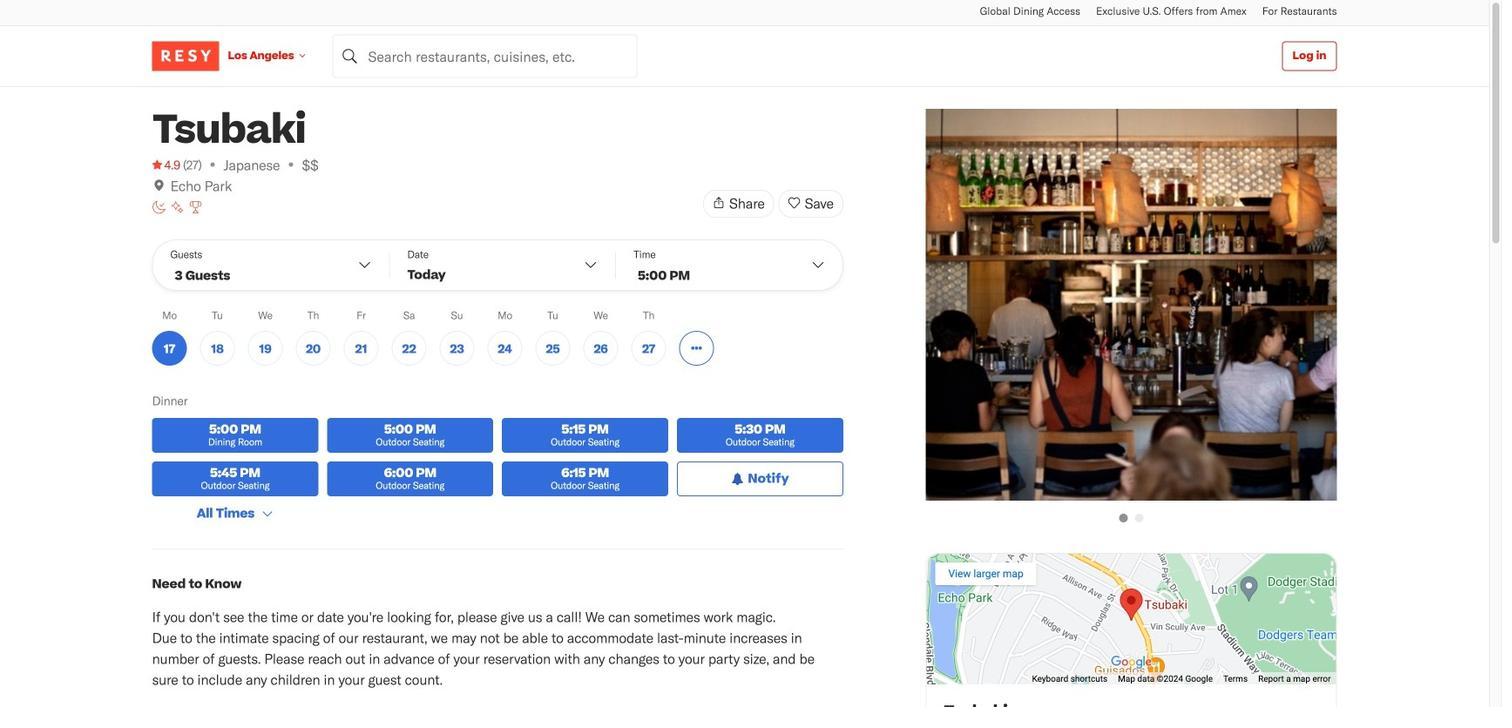Task type: locate. For each thing, give the bounding box(es) containing it.
4.9 out of 5 stars image
[[152, 156, 180, 173]]

None field
[[333, 34, 638, 78]]



Task type: vqa. For each thing, say whether or not it's contained in the screenshot.
4.5 out of 5 stars image in the left of the page
no



Task type: describe. For each thing, give the bounding box(es) containing it.
Search restaurants, cuisines, etc. text field
[[333, 34, 638, 78]]



